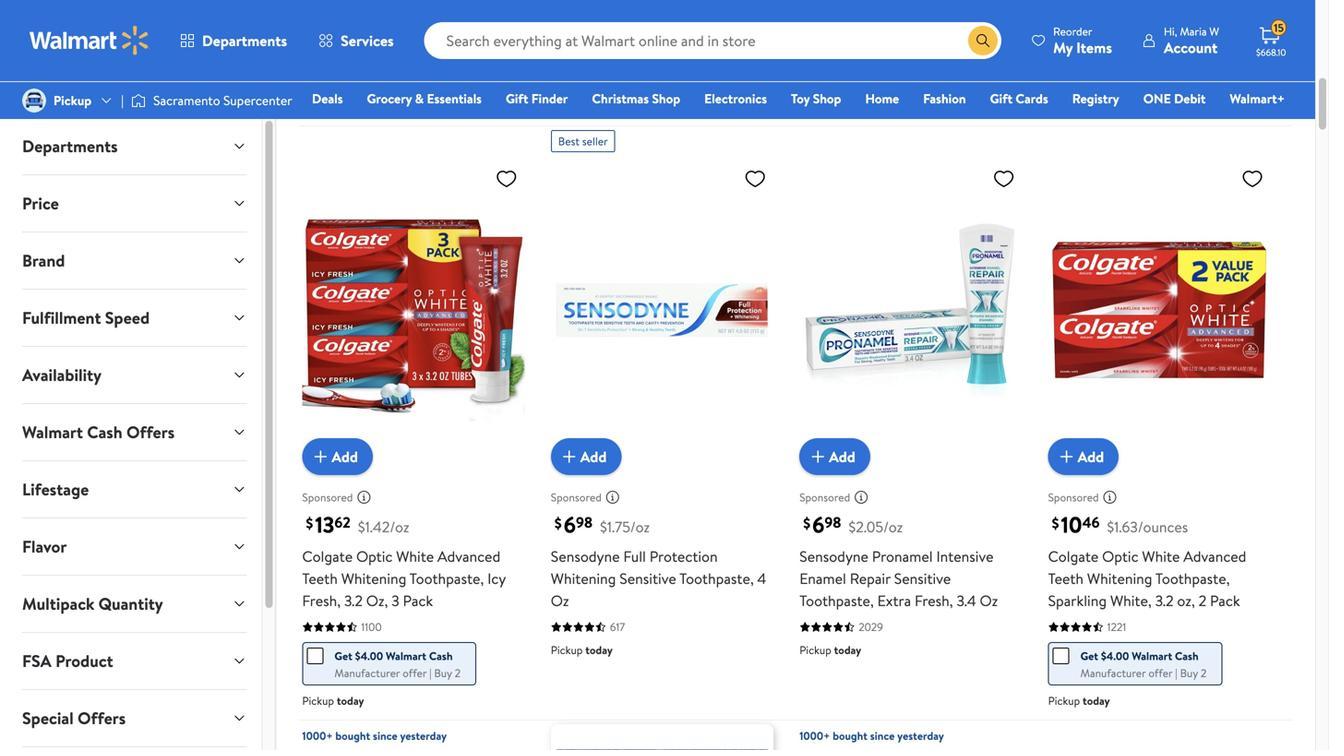 Task type: describe. For each thing, give the bounding box(es) containing it.
oz inside $ 6 98 $1.75/oz sensodyne full protection whitening sensitive toothpaste, 4 oz
[[551, 591, 569, 612]]

fsa product
[[22, 650, 113, 673]]

3.2 for 10
[[1156, 591, 1174, 612]]

one debit
[[1144, 90, 1206, 108]]

toothpaste, for 6
[[800, 591, 874, 612]]

$1.42/oz
[[358, 517, 410, 538]]

3
[[392, 591, 400, 612]]

3.4
[[957, 591, 977, 612]]

buy for 13
[[434, 666, 452, 682]]

Walmart Site-Wide search field
[[424, 22, 1002, 59]]

lifestage
[[22, 478, 89, 501]]

electronics
[[705, 90, 767, 108]]

walmart+ link
[[1222, 89, 1294, 109]]

product
[[55, 650, 113, 673]]

debit
[[1175, 90, 1206, 108]]

manufacturer for 13
[[335, 666, 400, 682]]

walmart cash offers button
[[7, 405, 262, 461]]

best
[[559, 133, 580, 149]]

ad disclaimer and feedback image for 6
[[854, 491, 869, 505]]

today up toy shop link
[[835, 51, 862, 66]]

home
[[866, 90, 900, 108]]

sacramento
[[153, 91, 220, 109]]

pickup today down manufacturer offer
[[1049, 99, 1111, 114]]

$ for $ 10 46 $1.63/ounces colgate optic white advanced teeth whitening toothpaste, sparkling white, 3.2 oz, 2 pack
[[1052, 513, 1060, 534]]

pickup today down get $4.00 walmart cash checkbox
[[302, 694, 364, 709]]

advanced for 13
[[438, 547, 501, 567]]

home link
[[857, 89, 908, 109]]

registry link
[[1065, 89, 1128, 109]]

w
[[1210, 24, 1220, 39]]

gift finder link
[[498, 89, 577, 109]]

brand
[[22, 249, 65, 272]]

fresh, for 6
[[915, 591, 954, 612]]

one
[[1144, 90, 1172, 108]]

whitening for 10
[[1088, 569, 1153, 589]]

$ 10 46 $1.63/ounces colgate optic white advanced teeth whitening toothpaste, sparkling white, 3.2 oz, 2 pack
[[1049, 510, 1247, 612]]

1100
[[361, 620, 382, 636]]

hi, maria w account
[[1165, 24, 1220, 58]]

manufacturer for 10
[[1081, 666, 1147, 682]]

add to cart image
[[310, 446, 332, 468]]

shop for toy shop
[[813, 90, 842, 108]]

10
[[1062, 510, 1083, 541]]

sensodyne pronamel intensive enamel repair sensitive toothpaste, extra fresh, 3.4 oz image
[[800, 160, 1023, 461]]

2 1000+ from the left
[[800, 729, 831, 745]]

$4.00 for 10
[[1102, 649, 1130, 665]]

98 for $ 6 98 $1.75/oz sensodyne full protection whitening sensitive toothpaste, 4 oz
[[576, 513, 593, 533]]

2 for 13
[[455, 666, 461, 682]]

1 1000+ from the left
[[302, 729, 333, 745]]

christmas shop link
[[584, 89, 689, 109]]

seller
[[583, 133, 608, 149]]

sensodyne full protection whitening sensitive toothpaste, 4 oz image
[[551, 160, 774, 461]]

protection
[[650, 547, 718, 567]]

grocery & essentials
[[367, 90, 482, 108]]

sponsored for 6
[[800, 490, 851, 506]]

1221
[[1108, 620, 1127, 636]]

fsa product tab
[[7, 634, 262, 690]]

4
[[758, 569, 767, 589]]

add button for 13
[[302, 439, 373, 476]]

add to favorites list, sensodyne pronamel intensive enamel repair sensitive toothpaste, extra fresh, 3.4 oz image
[[993, 167, 1016, 190]]

toy shop link
[[783, 89, 850, 109]]

toy
[[792, 90, 810, 108]]

enamel
[[800, 569, 847, 589]]

today down manufacturer offer
[[1083, 99, 1111, 114]]

manufacturer offer |  buy 2 for 13
[[335, 666, 461, 682]]

$ 6 98 $2.05/oz sensodyne pronamel intensive enamel repair sensitive toothpaste, extra fresh, 3.4 oz
[[800, 510, 999, 612]]

hi,
[[1165, 24, 1178, 39]]

price button
[[7, 175, 262, 232]]

flavor tab
[[7, 519, 262, 575]]

add to cart image for 6
[[807, 446, 830, 468]]

2 yesterday from the left
[[898, 729, 945, 745]]

2 add from the left
[[581, 447, 607, 467]]

46
[[1083, 513, 1100, 533]]

today down 1221
[[1083, 694, 1111, 709]]

walmart inside dropdown button
[[22, 421, 83, 444]]

multipack
[[22, 593, 95, 616]]

speed
[[105, 307, 150, 330]]

$ 6 98 $1.75/oz sensodyne full protection whitening sensitive toothpaste, 4 oz
[[551, 510, 767, 612]]

add for 6
[[830, 447, 856, 467]]

 image for pickup
[[22, 89, 46, 113]]

walmart down white, at the bottom of the page
[[1132, 649, 1173, 665]]

add button for 6
[[800, 439, 871, 476]]

flavor button
[[7, 519, 262, 575]]

multipack quantity button
[[7, 576, 262, 633]]

toothpaste, for 10
[[1156, 569, 1231, 589]]

1 yesterday from the left
[[400, 729, 447, 745]]

gift finder
[[506, 90, 568, 108]]

sensodyne for $ 6 98 $1.75/oz sensodyne full protection whitening sensitive toothpaste, 4 oz
[[551, 547, 620, 567]]

manufacturer offer
[[1081, 71, 1174, 87]]

maria
[[1181, 24, 1207, 39]]

manufacturer offer |  buy 2 for 10
[[1081, 666, 1207, 682]]

pack for 13
[[403, 591, 433, 612]]

add to favorites list, colgate optic white advanced teeth whitening toothpaste, sparkling white, 3.2 oz, 2 pack image
[[1242, 167, 1264, 190]]

add for 13
[[332, 447, 358, 467]]

get for 13
[[335, 649, 353, 665]]

fashion link
[[915, 89, 975, 109]]

my
[[1054, 37, 1073, 58]]

1 since from the left
[[373, 729, 398, 745]]

multipack quantity tab
[[7, 576, 262, 633]]

quantity
[[99, 593, 163, 616]]

optic for 10
[[1103, 547, 1139, 567]]

pickup today down get $4.00 walmart cash option
[[1049, 694, 1111, 709]]

icy
[[488, 569, 506, 589]]

2029
[[859, 620, 884, 636]]

| for 13
[[430, 666, 432, 682]]

sponsored for 13
[[302, 490, 353, 506]]

availability button
[[7, 347, 262, 404]]

departments inside tab
[[22, 135, 118, 158]]

get $4.00 walmart cash for 13
[[335, 649, 453, 665]]

brand tab
[[7, 233, 262, 289]]

2 1000+ bought since yesterday from the left
[[800, 729, 945, 745]]

fulfillment
[[22, 307, 101, 330]]

get for 10
[[1081, 649, 1099, 665]]

teeth for 13
[[302, 569, 338, 589]]

62
[[335, 513, 351, 533]]

white,
[[1111, 591, 1152, 612]]

2 for 10
[[1201, 666, 1207, 682]]

brand button
[[7, 233, 262, 289]]

colgate for 10
[[1049, 547, 1099, 567]]

today down 1100
[[337, 694, 364, 709]]

toy shop
[[792, 90, 842, 108]]

availability
[[22, 364, 102, 387]]

pickup today down 617 on the bottom left of page
[[551, 643, 613, 659]]

fulfillment speed button
[[7, 290, 262, 346]]

add to favorites list, colgate optic white advanced teeth whitening toothpaste, icy fresh, 3.2 oz, 3 pack image
[[496, 167, 518, 190]]

15
[[1275, 20, 1285, 36]]

available
[[1141, 55, 1183, 71]]

1 ad disclaimer and feedback image from the left
[[606, 491, 620, 505]]

$ for $ 6 98 $2.05/oz sensodyne pronamel intensive enamel repair sensitive toothpaste, extra fresh, 3.4 oz
[[804, 513, 811, 534]]

full
[[624, 547, 646, 567]]

shop for christmas shop
[[652, 90, 681, 108]]

pickup today up toy shop link
[[800, 51, 862, 66]]

today down 3827
[[337, 40, 364, 56]]

walmart cash offers
[[22, 421, 175, 444]]

extra
[[878, 591, 912, 612]]

oz inside $ 6 98 $2.05/oz sensodyne pronamel intensive enamel repair sensitive toothpaste, extra fresh, 3.4 oz
[[980, 591, 999, 612]]

gift cards
[[991, 90, 1049, 108]]

2 ad disclaimer and feedback image from the left
[[1103, 491, 1118, 505]]

teeth for 10
[[1049, 569, 1084, 589]]

pickup today down 2029
[[800, 643, 862, 659]]

| for 10
[[1176, 666, 1178, 682]]

toothpaste, for 13
[[410, 569, 484, 589]]

colgate optic white advanced teeth whitening toothpaste, icy fresh, 3.2 oz, 3 pack image
[[302, 160, 525, 461]]



Task type: locate. For each thing, give the bounding box(es) containing it.
today down 899
[[586, 40, 613, 56]]

2 get $4.00 walmart cash walmart plus, element from the left
[[1053, 648, 1199, 666]]

lifestage tab
[[7, 462, 262, 518]]

supercenter
[[223, 91, 292, 109]]

0 horizontal spatial fresh,
[[302, 591, 341, 612]]

0 horizontal spatial advanced
[[438, 547, 501, 567]]

get $4.00 walmart cash walmart plus, element for 13
[[307, 648, 453, 666]]

white
[[396, 547, 434, 567], [1143, 547, 1181, 567]]

6 for $ 6 98 $2.05/oz sensodyne pronamel intensive enamel repair sensitive toothpaste, extra fresh, 3.4 oz
[[813, 510, 825, 541]]

0 horizontal spatial since
[[373, 729, 398, 745]]

sensodyne up 'enamel'
[[800, 547, 869, 567]]

ad disclaimer and feedback image up '$1.42/oz'
[[357, 491, 372, 505]]

4 sponsored from the left
[[1049, 490, 1100, 506]]

gift
[[506, 90, 529, 108], [991, 90, 1013, 108]]

walmart down 3
[[386, 649, 427, 665]]

1 horizontal spatial white
[[1143, 547, 1181, 567]]

sensitive
[[620, 569, 677, 589], [895, 569, 951, 589]]

ad disclaimer and feedback image
[[357, 491, 372, 505], [854, 491, 869, 505]]

1 horizontal spatial teeth
[[1049, 569, 1084, 589]]

shop right toy
[[813, 90, 842, 108]]

pack inside '$ 10 46 $1.63/ounces colgate optic white advanced teeth whitening toothpaste, sparkling white, 3.2 oz, 2 pack'
[[1211, 591, 1241, 612]]

teeth
[[302, 569, 338, 589], [1049, 569, 1084, 589]]

0 horizontal spatial pack
[[403, 591, 433, 612]]

$
[[306, 513, 313, 534], [555, 513, 562, 534], [804, 513, 811, 534], [1052, 513, 1060, 534]]

617
[[610, 620, 625, 636]]

get $4.00 walmart cash for 10
[[1081, 649, 1199, 665]]

buy for 10
[[1181, 666, 1199, 682]]

get $4.00 walmart cash walmart plus, element
[[307, 648, 453, 666], [1053, 648, 1199, 666]]

1 horizontal spatial ad disclaimer and feedback image
[[1103, 491, 1118, 505]]

get $4.00 walmart cash down 1221
[[1081, 649, 1199, 665]]

teeth inside '$ 10 46 $1.63/ounces colgate optic white advanced teeth whitening toothpaste, sparkling white, 3.2 oz, 2 pack'
[[1049, 569, 1084, 589]]

13
[[315, 510, 335, 541]]

optic for 13
[[356, 547, 393, 567]]

1 add button from the left
[[302, 439, 373, 476]]

optic down '$1.42/oz'
[[356, 547, 393, 567]]

ad disclaimer and feedback image up $2.05/oz
[[854, 491, 869, 505]]

1 horizontal spatial get
[[1081, 649, 1099, 665]]

departments up supercenter
[[202, 30, 287, 51]]

1 vertical spatial departments
[[22, 135, 118, 158]]

add for 10
[[1078, 447, 1105, 467]]

2 ad disclaimer and feedback image from the left
[[854, 491, 869, 505]]

2 sensodyne from the left
[[800, 547, 869, 567]]

0 horizontal spatial get $4.00 walmart cash
[[335, 649, 453, 665]]

offer
[[1149, 71, 1174, 87], [403, 666, 427, 682], [1149, 666, 1173, 682]]

special offers tab
[[7, 691, 262, 747]]

0 horizontal spatial 3.2
[[344, 591, 363, 612]]

2 white from the left
[[1143, 547, 1181, 567]]

98 left $2.05/oz
[[825, 513, 842, 533]]

1 horizontal spatial 98
[[825, 513, 842, 533]]

3.2 inside '$ 10 46 $1.63/ounces colgate optic white advanced teeth whitening toothpaste, sparkling white, 3.2 oz, 2 pack'
[[1156, 591, 1174, 612]]

christmas
[[592, 90, 649, 108]]

pickup today down 3827
[[302, 40, 364, 56]]

1 fresh, from the left
[[302, 591, 341, 612]]

1 manufacturer offer |  buy 2 from the left
[[335, 666, 461, 682]]

oz,
[[366, 591, 388, 612]]

1 sensodyne from the left
[[551, 547, 620, 567]]

shop
[[652, 90, 681, 108], [813, 90, 842, 108]]

items
[[1077, 37, 1113, 58]]

1 shop from the left
[[652, 90, 681, 108]]

toothpaste,
[[410, 569, 484, 589], [680, 569, 754, 589], [1156, 569, 1231, 589], [800, 591, 874, 612]]

1 horizontal spatial colgate
[[1049, 547, 1099, 567]]

fresh, inside $ 6 98 $2.05/oz sensodyne pronamel intensive enamel repair sensitive toothpaste, extra fresh, 3.4 oz
[[915, 591, 954, 612]]

pack
[[403, 591, 433, 612], [1211, 591, 1241, 612]]

0 horizontal spatial 98
[[576, 513, 593, 533]]

1 ad disclaimer and feedback image from the left
[[357, 491, 372, 505]]

2 buy from the left
[[1181, 666, 1199, 682]]

sponsored up '10'
[[1049, 490, 1100, 506]]

pack right 3
[[403, 591, 433, 612]]

0 vertical spatial departments button
[[164, 18, 303, 63]]

whitening up 617 on the bottom left of page
[[551, 569, 616, 589]]

colgate optic white advanced teeth whitening toothpaste, sparkling white, 3.2 oz, 2 pack image
[[1049, 160, 1272, 461]]

0 horizontal spatial shop
[[652, 90, 681, 108]]

0 horizontal spatial |
[[121, 91, 124, 109]]

add up $1.75/oz
[[581, 447, 607, 467]]

1 horizontal spatial bought
[[833, 729, 868, 745]]

0 horizontal spatial buy
[[434, 666, 452, 682]]

reorder
[[1054, 24, 1093, 39]]

sacramento supercenter
[[153, 91, 292, 109]]

best seller
[[559, 133, 608, 149]]

6 inside $ 6 98 $1.75/oz sensodyne full protection whitening sensitive toothpaste, 4 oz
[[564, 510, 576, 541]]

0 horizontal spatial ad disclaimer and feedback image
[[606, 491, 620, 505]]

1 get $4.00 walmart cash from the left
[[335, 649, 453, 665]]

toothpaste, left icy
[[410, 569, 484, 589]]

white inside '$ 10 46 $1.63/ounces colgate optic white advanced teeth whitening toothpaste, sparkling white, 3.2 oz, 2 pack'
[[1143, 547, 1181, 567]]

pack inside $ 13 62 $1.42/oz colgate optic white advanced teeth whitening toothpaste, icy fresh, 3.2 oz, 3 pack
[[403, 591, 433, 612]]

0 horizontal spatial 1000+ bought since yesterday
[[302, 729, 447, 745]]

toothpaste, up oz,
[[1156, 569, 1231, 589]]

2 colgate from the left
[[1049, 547, 1099, 567]]

fresh, inside $ 13 62 $1.42/oz colgate optic white advanced teeth whitening toothpaste, icy fresh, 3.2 oz, 3 pack
[[302, 591, 341, 612]]

teeth up sparkling on the bottom right
[[1049, 569, 1084, 589]]

toothpaste, down protection
[[680, 569, 754, 589]]

2 98 from the left
[[825, 513, 842, 533]]

3.2 inside $ 13 62 $1.42/oz colgate optic white advanced teeth whitening toothpaste, icy fresh, 3.2 oz, 3 pack
[[344, 591, 363, 612]]

sparkling
[[1049, 591, 1107, 612]]

toothpaste, down 'enamel'
[[800, 591, 874, 612]]

walmart cash available
[[1072, 55, 1183, 71]]

lifestage button
[[7, 462, 262, 518]]

98 for $ 6 98 $2.05/oz sensodyne pronamel intensive enamel repair sensitive toothpaste, extra fresh, 3.4 oz
[[825, 513, 842, 533]]

0 vertical spatial offers
[[126, 421, 175, 444]]

sensodyne left full
[[551, 547, 620, 567]]

0 horizontal spatial yesterday
[[400, 729, 447, 745]]

whitening inside $ 13 62 $1.42/oz colgate optic white advanced teeth whitening toothpaste, icy fresh, 3.2 oz, 3 pack
[[341, 569, 407, 589]]

offers down availability dropdown button
[[126, 421, 175, 444]]

one debit link
[[1136, 89, 1215, 109]]

sponsored for 10
[[1049, 490, 1100, 506]]

1 horizontal spatial whitening
[[551, 569, 616, 589]]

 image up departments tab at the left top of page
[[131, 91, 146, 110]]

add to cart image
[[559, 446, 581, 468], [807, 446, 830, 468], [1056, 446, 1078, 468]]

sponsored up 13
[[302, 490, 353, 506]]

whitening inside $ 6 98 $1.75/oz sensodyne full protection whitening sensitive toothpaste, 4 oz
[[551, 569, 616, 589]]

1 vertical spatial offers
[[78, 707, 126, 731]]

services
[[341, 30, 394, 51]]

1 1000+ bought since yesterday from the left
[[302, 729, 447, 745]]

6 inside $ 6 98 $2.05/oz sensodyne pronamel intensive enamel repair sensitive toothpaste, extra fresh, 3.4 oz
[[813, 510, 825, 541]]

1 sponsored from the left
[[302, 490, 353, 506]]

2 advanced from the left
[[1184, 547, 1247, 567]]

1 horizontal spatial sensitive
[[895, 569, 951, 589]]

2 add button from the left
[[551, 439, 622, 476]]

1 horizontal spatial 3.2
[[1156, 591, 1174, 612]]

&
[[415, 90, 424, 108]]

deals
[[312, 90, 343, 108]]

departments up price
[[22, 135, 118, 158]]

add up $2.05/oz
[[830, 447, 856, 467]]

2 teeth from the left
[[1049, 569, 1084, 589]]

get right get $4.00 walmart cash option
[[1081, 649, 1099, 665]]

$4.00 down 1221
[[1102, 649, 1130, 665]]

registry
[[1073, 90, 1120, 108]]

departments button up the sacramento supercenter
[[164, 18, 303, 63]]

2 get $4.00 walmart cash from the left
[[1081, 649, 1199, 665]]

add button up 46
[[1049, 439, 1119, 476]]

3 add button from the left
[[800, 439, 871, 476]]

white for 13
[[396, 547, 434, 567]]

98 inside $ 6 98 $2.05/oz sensodyne pronamel intensive enamel repair sensitive toothpaste, extra fresh, 3.4 oz
[[825, 513, 842, 533]]

toothpaste, inside $ 6 98 $1.75/oz sensodyne full protection whitening sensitive toothpaste, 4 oz
[[680, 569, 754, 589]]

shop right "christmas" at left
[[652, 90, 681, 108]]

fresh, for 13
[[302, 591, 341, 612]]

availability tab
[[7, 347, 262, 404]]

offers
[[126, 421, 175, 444], [78, 707, 126, 731]]

optic inside $ 13 62 $1.42/oz colgate optic white advanced teeth whitening toothpaste, icy fresh, 3.2 oz, 3 pack
[[356, 547, 393, 567]]

ad disclaimer and feedback image
[[606, 491, 620, 505], [1103, 491, 1118, 505]]

sensitive down the pronamel
[[895, 569, 951, 589]]

0 horizontal spatial optic
[[356, 547, 393, 567]]

2 add to cart image from the left
[[807, 446, 830, 468]]

pickup today down 899
[[551, 40, 613, 56]]

optic inside '$ 10 46 $1.63/ounces colgate optic white advanced teeth whitening toothpaste, sparkling white, 3.2 oz, 2 pack'
[[1103, 547, 1139, 567]]

departments tab
[[7, 118, 262, 175]]

1 horizontal spatial get $4.00 walmart cash
[[1081, 649, 1199, 665]]

899
[[610, 17, 629, 33]]

white down '$1.42/oz'
[[396, 547, 434, 567]]

white for 10
[[1143, 547, 1181, 567]]

3 whitening from the left
[[1088, 569, 1153, 589]]

2 bought from the left
[[833, 729, 868, 745]]

sensodyne inside $ 6 98 $1.75/oz sensodyne full protection whitening sensitive toothpaste, 4 oz
[[551, 547, 620, 567]]

1 white from the left
[[396, 547, 434, 567]]

1 teeth from the left
[[302, 569, 338, 589]]

3 sponsored from the left
[[800, 490, 851, 506]]

0 horizontal spatial $4.00
[[355, 649, 383, 665]]

colgate down 13
[[302, 547, 353, 567]]

advanced up icy
[[438, 547, 501, 567]]

 image
[[22, 89, 46, 113], [131, 91, 146, 110]]

0 vertical spatial departments
[[202, 30, 287, 51]]

$ left $1.75/oz
[[555, 513, 562, 534]]

2 horizontal spatial |
[[1176, 666, 1178, 682]]

1 get from the left
[[335, 649, 353, 665]]

advanced up oz,
[[1184, 547, 1247, 567]]

Get $4.00 Walmart Cash checkbox
[[307, 648, 324, 665]]

1 horizontal spatial gift
[[991, 90, 1013, 108]]

get $4.00 walmart cash down 1100
[[335, 649, 453, 665]]

2 $ from the left
[[555, 513, 562, 534]]

1 vertical spatial departments button
[[7, 118, 262, 175]]

0 horizontal spatial departments
[[22, 135, 118, 158]]

$4.00 for 13
[[355, 649, 383, 665]]

offers right special
[[78, 707, 126, 731]]

ad disclaimer and feedback image for 13
[[357, 491, 372, 505]]

today down 617 on the bottom left of page
[[586, 643, 613, 659]]

tab
[[7, 748, 262, 751]]

1 get $4.00 walmart cash walmart plus, element from the left
[[307, 648, 453, 666]]

1 horizontal spatial manufacturer offer |  buy 2
[[1081, 666, 1207, 682]]

$ inside $ 13 62 $1.42/oz colgate optic white advanced teeth whitening toothpaste, icy fresh, 3.2 oz, 3 pack
[[306, 513, 313, 534]]

advanced for 10
[[1184, 547, 1247, 567]]

 image for sacramento supercenter
[[131, 91, 146, 110]]

1 add from the left
[[332, 447, 358, 467]]

toothpaste, inside $ 6 98 $2.05/oz sensodyne pronamel intensive enamel repair sensitive toothpaste, extra fresh, 3.4 oz
[[800, 591, 874, 612]]

toothpaste, inside '$ 10 46 $1.63/ounces colgate optic white advanced teeth whitening toothpaste, sparkling white, 3.2 oz, 2 pack'
[[1156, 569, 1231, 589]]

add to favorites list, sensodyne full protection whitening sensitive toothpaste, 4 oz image
[[745, 167, 767, 190]]

1 horizontal spatial oz
[[980, 591, 999, 612]]

1 horizontal spatial buy
[[1181, 666, 1199, 682]]

0 horizontal spatial bought
[[336, 729, 370, 745]]

0 horizontal spatial colgate
[[302, 547, 353, 567]]

add up 46
[[1078, 447, 1105, 467]]

1 horizontal spatial optic
[[1103, 547, 1139, 567]]

1 add to cart image from the left
[[559, 446, 581, 468]]

fsa
[[22, 650, 52, 673]]

whitening up white, at the bottom of the page
[[1088, 569, 1153, 589]]

offer for 13
[[403, 666, 427, 682]]

1 buy from the left
[[434, 666, 452, 682]]

flavor
[[22, 536, 67, 559]]

add button
[[302, 439, 373, 476], [551, 439, 622, 476], [800, 439, 871, 476], [1049, 439, 1119, 476]]

6 up 'enamel'
[[813, 510, 825, 541]]

1 98 from the left
[[576, 513, 593, 533]]

3.2 for 13
[[344, 591, 363, 612]]

walmart cash offers tab
[[7, 405, 262, 461]]

1 bought from the left
[[336, 729, 370, 745]]

1 optic from the left
[[356, 547, 393, 567]]

0 horizontal spatial get $4.00 walmart cash walmart plus, element
[[307, 648, 453, 666]]

6 for $ 6 98 $1.75/oz sensodyne full protection whitening sensitive toothpaste, 4 oz
[[564, 510, 576, 541]]

oz,
[[1178, 591, 1196, 612]]

optic down $1.63/ounces
[[1103, 547, 1139, 567]]

fulfillment speed
[[22, 307, 150, 330]]

electronics link
[[696, 89, 776, 109]]

1 horizontal spatial |
[[430, 666, 432, 682]]

1 horizontal spatial pack
[[1211, 591, 1241, 612]]

6 left $1.75/oz
[[564, 510, 576, 541]]

1 whitening from the left
[[341, 569, 407, 589]]

$1.63/ounces
[[1108, 517, 1189, 538]]

advanced
[[438, 547, 501, 567], [1184, 547, 1247, 567]]

1 horizontal spatial shop
[[813, 90, 842, 108]]

2 manufacturer offer |  buy 2 from the left
[[1081, 666, 1207, 682]]

3 add to cart image from the left
[[1056, 446, 1078, 468]]

$4.00 down 1100
[[355, 649, 383, 665]]

$ inside $ 6 98 $1.75/oz sensodyne full protection whitening sensitive toothpaste, 4 oz
[[555, 513, 562, 534]]

1 horizontal spatial 1000+
[[800, 729, 831, 745]]

colgate down '10'
[[1049, 547, 1099, 567]]

1 advanced from the left
[[438, 547, 501, 567]]

1 sensitive from the left
[[620, 569, 677, 589]]

ad disclaimer and feedback image up $1.63/ounces
[[1103, 491, 1118, 505]]

advanced inside '$ 10 46 $1.63/ounces colgate optic white advanced teeth whitening toothpaste, sparkling white, 3.2 oz, 2 pack'
[[1184, 547, 1247, 567]]

0 horizontal spatial whitening
[[341, 569, 407, 589]]

teeth down 13
[[302, 569, 338, 589]]

get $4.00 walmart cash
[[335, 649, 453, 665], [1081, 649, 1199, 665]]

3827
[[361, 17, 385, 33]]

special offers
[[22, 707, 126, 731]]

get $4.00 walmart cash walmart plus, element down 1221
[[1053, 648, 1199, 666]]

special offers button
[[7, 691, 262, 747]]

add button up $2.05/oz
[[800, 439, 871, 476]]

christmas shop
[[592, 90, 681, 108]]

add up 62
[[332, 447, 358, 467]]

get $4.00 walmart cash walmart plus, element down 1100
[[307, 648, 453, 666]]

fresh, left oz,
[[302, 591, 341, 612]]

fsa product button
[[7, 634, 262, 690]]

2 pack from the left
[[1211, 591, 1241, 612]]

Get $4.00 Walmart Cash checkbox
[[1053, 648, 1070, 665]]

2 inside '$ 10 46 $1.63/ounces colgate optic white advanced teeth whitening toothpaste, sparkling white, 3.2 oz, 2 pack'
[[1199, 591, 1207, 612]]

4 add button from the left
[[1049, 439, 1119, 476]]

add button for 10
[[1049, 439, 1119, 476]]

$2.05/oz
[[849, 517, 903, 538]]

manufacturer down 1221
[[1081, 666, 1147, 682]]

reorder my items
[[1054, 24, 1113, 58]]

0 horizontal spatial 1000+
[[302, 729, 333, 745]]

whitening inside '$ 10 46 $1.63/ounces colgate optic white advanced teeth whitening toothpaste, sparkling white, 3.2 oz, 2 pack'
[[1088, 569, 1153, 589]]

multipack quantity
[[22, 593, 163, 616]]

account
[[1165, 37, 1218, 58]]

1 horizontal spatial yesterday
[[898, 729, 945, 745]]

2 gift from the left
[[991, 90, 1013, 108]]

1 gift from the left
[[506, 90, 529, 108]]

1 horizontal spatial get $4.00 walmart cash walmart plus, element
[[1053, 648, 1199, 666]]

sponsored
[[302, 490, 353, 506], [551, 490, 602, 506], [800, 490, 851, 506], [1049, 490, 1100, 506]]

$ left 13
[[306, 513, 313, 534]]

teeth inside $ 13 62 $1.42/oz colgate optic white advanced teeth whitening toothpaste, icy fresh, 3.2 oz, 3 pack
[[302, 569, 338, 589]]

0 horizontal spatial ad disclaimer and feedback image
[[357, 491, 372, 505]]

1 colgate from the left
[[302, 547, 353, 567]]

sponsored up $1.75/oz
[[551, 490, 602, 506]]

0 horizontal spatial teeth
[[302, 569, 338, 589]]

whitening
[[341, 569, 407, 589], [551, 569, 616, 589], [1088, 569, 1153, 589]]

ad disclaimer and feedback image up $1.75/oz
[[606, 491, 620, 505]]

0 horizontal spatial sensitive
[[620, 569, 677, 589]]

0 horizontal spatial 6
[[564, 510, 576, 541]]

whitening for 13
[[341, 569, 407, 589]]

1 horizontal spatial add to cart image
[[807, 446, 830, 468]]

colgate inside $ 13 62 $1.42/oz colgate optic white advanced teeth whitening toothpaste, icy fresh, 3.2 oz, 3 pack
[[302, 547, 353, 567]]

white inside $ 13 62 $1.42/oz colgate optic white advanced teeth whitening toothpaste, icy fresh, 3.2 oz, 3 pack
[[396, 547, 434, 567]]

1 horizontal spatial departments
[[202, 30, 287, 51]]

fresh,
[[302, 591, 341, 612], [915, 591, 954, 612]]

2 get from the left
[[1081, 649, 1099, 665]]

essentials
[[427, 90, 482, 108]]

$1.75/oz
[[600, 517, 650, 538]]

3 $ from the left
[[804, 513, 811, 534]]

sensodyne inside $ 6 98 $2.05/oz sensodyne pronamel intensive enamel repair sensitive toothpaste, extra fresh, 3.4 oz
[[800, 547, 869, 567]]

2 since from the left
[[871, 729, 895, 745]]

2 sponsored from the left
[[551, 490, 602, 506]]

walmart up the registry
[[1072, 55, 1112, 71]]

1 horizontal spatial since
[[871, 729, 895, 745]]

2 6 from the left
[[813, 510, 825, 541]]

0 horizontal spatial gift
[[506, 90, 529, 108]]

fulfillment speed tab
[[7, 290, 262, 346]]

add button up $1.75/oz
[[551, 439, 622, 476]]

0 horizontal spatial oz
[[551, 591, 569, 612]]

add button up 62
[[302, 439, 373, 476]]

get right get $4.00 walmart cash checkbox
[[335, 649, 353, 665]]

pack for 10
[[1211, 591, 1241, 612]]

3 add from the left
[[830, 447, 856, 467]]

special
[[22, 707, 74, 731]]

3.2
[[344, 591, 363, 612], [1156, 591, 1174, 612]]

manufacturer up registry link
[[1081, 71, 1147, 87]]

4 add from the left
[[1078, 447, 1105, 467]]

manufacturer down 1100
[[335, 666, 400, 682]]

cash inside dropdown button
[[87, 421, 123, 444]]

0 horizontal spatial sensodyne
[[551, 547, 620, 567]]

get
[[335, 649, 353, 665], [1081, 649, 1099, 665]]

fresh, left 3.4
[[915, 591, 954, 612]]

repair
[[850, 569, 891, 589]]

1 6 from the left
[[564, 510, 576, 541]]

$ inside $ 6 98 $2.05/oz sensodyne pronamel intensive enamel repair sensitive toothpaste, extra fresh, 3.4 oz
[[804, 513, 811, 534]]

gift inside "link"
[[991, 90, 1013, 108]]

1 oz from the left
[[551, 591, 569, 612]]

1 horizontal spatial advanced
[[1184, 547, 1247, 567]]

2 horizontal spatial add to cart image
[[1056, 446, 1078, 468]]

sensitive inside $ 6 98 $1.75/oz sensodyne full protection whitening sensitive toothpaste, 4 oz
[[620, 569, 677, 589]]

colgate for 13
[[302, 547, 353, 567]]

cards
[[1016, 90, 1049, 108]]

1 pack from the left
[[403, 591, 433, 612]]

0 horizontal spatial add to cart image
[[559, 446, 581, 468]]

 image down the walmart image on the left top
[[22, 89, 46, 113]]

gift cards link
[[982, 89, 1057, 109]]

manufacturer offer |  buy 2 down 1100
[[335, 666, 461, 682]]

price
[[22, 192, 59, 215]]

1 3.2 from the left
[[344, 591, 363, 612]]

1 $4.00 from the left
[[355, 649, 383, 665]]

offer for 10
[[1149, 666, 1173, 682]]

fashion
[[924, 90, 967, 108]]

white down $1.63/ounces
[[1143, 547, 1181, 567]]

deals link
[[304, 89, 351, 109]]

price tab
[[7, 175, 262, 232]]

search icon image
[[976, 33, 991, 48]]

98 inside $ 6 98 $1.75/oz sensodyne full protection whitening sensitive toothpaste, 4 oz
[[576, 513, 593, 533]]

advanced inside $ 13 62 $1.42/oz colgate optic white advanced teeth whitening toothpaste, icy fresh, 3.2 oz, 3 pack
[[438, 547, 501, 567]]

2 whitening from the left
[[551, 569, 616, 589]]

2 horizontal spatial whitening
[[1088, 569, 1153, 589]]

1 horizontal spatial 6
[[813, 510, 825, 541]]

98 left $1.75/oz
[[576, 513, 593, 533]]

colgate inside '$ 10 46 $1.63/ounces colgate optic white advanced teeth whitening toothpaste, sparkling white, 3.2 oz, 2 pack'
[[1049, 547, 1099, 567]]

0 horizontal spatial  image
[[22, 89, 46, 113]]

colgate
[[302, 547, 353, 567], [1049, 547, 1099, 567]]

4 $ from the left
[[1052, 513, 1060, 534]]

2 optic from the left
[[1103, 547, 1139, 567]]

buy
[[434, 666, 452, 682], [1181, 666, 1199, 682]]

$ for $ 6 98 $1.75/oz sensodyne full protection whitening sensitive toothpaste, 4 oz
[[555, 513, 562, 534]]

$ 13 62 $1.42/oz colgate optic white advanced teeth whitening toothpaste, icy fresh, 3.2 oz, 3 pack
[[302, 510, 506, 612]]

$668.10
[[1257, 46, 1287, 59]]

whitening up oz,
[[341, 569, 407, 589]]

toothpaste, inside $ 13 62 $1.42/oz colgate optic white advanced teeth whitening toothpaste, icy fresh, 3.2 oz, 3 pack
[[410, 569, 484, 589]]

gift left cards
[[991, 90, 1013, 108]]

1 horizontal spatial $4.00
[[1102, 649, 1130, 665]]

add to cart image for 10
[[1056, 446, 1078, 468]]

2 sensitive from the left
[[895, 569, 951, 589]]

get $4.00 walmart cash walmart plus, element for 10
[[1053, 648, 1199, 666]]

departments button up price dropdown button
[[7, 118, 262, 175]]

gift for gift finder
[[506, 90, 529, 108]]

pickup today
[[302, 40, 364, 56], [551, 40, 613, 56], [800, 51, 862, 66], [1049, 99, 1111, 114], [551, 643, 613, 659], [800, 643, 862, 659], [302, 694, 364, 709], [1049, 694, 1111, 709]]

1 horizontal spatial  image
[[131, 91, 146, 110]]

$ left '10'
[[1052, 513, 1060, 534]]

services button
[[303, 18, 410, 63]]

intensive
[[937, 547, 994, 567]]

walmart image
[[30, 26, 150, 55]]

1 horizontal spatial sensodyne
[[800, 547, 869, 567]]

2 $4.00 from the left
[[1102, 649, 1130, 665]]

pack right oz,
[[1211, 591, 1241, 612]]

sensitive inside $ 6 98 $2.05/oz sensodyne pronamel intensive enamel repair sensitive toothpaste, extra fresh, 3.4 oz
[[895, 569, 951, 589]]

Search search field
[[424, 22, 1002, 59]]

1 $ from the left
[[306, 513, 313, 534]]

2 3.2 from the left
[[1156, 591, 1174, 612]]

2 fresh, from the left
[[915, 591, 954, 612]]

0 horizontal spatial manufacturer offer |  buy 2
[[335, 666, 461, 682]]

sensitive down full
[[620, 569, 677, 589]]

2 shop from the left
[[813, 90, 842, 108]]

1 horizontal spatial 1000+ bought since yesterday
[[800, 729, 945, 745]]

manufacturer offer |  buy 2
[[335, 666, 461, 682], [1081, 666, 1207, 682]]

1 horizontal spatial fresh,
[[915, 591, 954, 612]]

manufacturer offer |  buy 2 down 1221
[[1081, 666, 1207, 682]]

today down 2029
[[835, 643, 862, 659]]

sponsored up $2.05/oz
[[800, 490, 851, 506]]

manufacturer
[[1081, 71, 1147, 87], [335, 666, 400, 682], [1081, 666, 1147, 682]]

gift for gift cards
[[991, 90, 1013, 108]]

0 horizontal spatial get
[[335, 649, 353, 665]]

$ up 'enamel'
[[804, 513, 811, 534]]

$ for $ 13 62 $1.42/oz colgate optic white advanced teeth whitening toothpaste, icy fresh, 3.2 oz, 3 pack
[[306, 513, 313, 534]]

gift left finder
[[506, 90, 529, 108]]

0 horizontal spatial white
[[396, 547, 434, 567]]

1 horizontal spatial ad disclaimer and feedback image
[[854, 491, 869, 505]]

sensodyne for $ 6 98 $2.05/oz sensodyne pronamel intensive enamel repair sensitive toothpaste, extra fresh, 3.4 oz
[[800, 547, 869, 567]]

$ inside '$ 10 46 $1.63/ounces colgate optic white advanced teeth whitening toothpaste, sparkling white, 3.2 oz, 2 pack'
[[1052, 513, 1060, 534]]

cash
[[1115, 55, 1139, 71], [87, 421, 123, 444], [429, 649, 453, 665], [1176, 649, 1199, 665]]

1000+
[[302, 729, 333, 745], [800, 729, 831, 745]]

walmart up lifestage
[[22, 421, 83, 444]]

2 oz from the left
[[980, 591, 999, 612]]



Task type: vqa. For each thing, say whether or not it's contained in the screenshot.
topmost to
no



